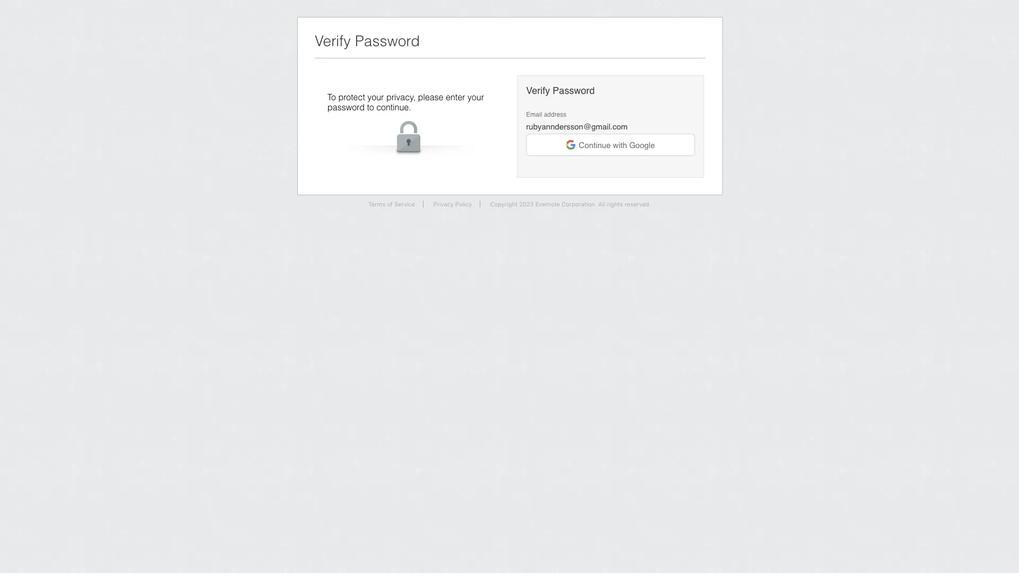 Task type: locate. For each thing, give the bounding box(es) containing it.
your right protect
[[368, 92, 384, 102]]

your
[[368, 92, 384, 102], [468, 92, 484, 102]]

1 horizontal spatial verify
[[526, 85, 550, 96]]

1 vertical spatial password
[[553, 85, 595, 96]]

1 vertical spatial verify password
[[526, 85, 595, 96]]

service
[[395, 201, 415, 208]]

verify
[[315, 32, 351, 49], [526, 85, 550, 96]]

with
[[613, 140, 627, 150]]

all
[[599, 201, 606, 208]]

1 horizontal spatial your
[[468, 92, 484, 102]]

to
[[367, 102, 374, 112]]

0 horizontal spatial verify
[[315, 32, 351, 49]]

0 vertical spatial verify
[[315, 32, 351, 49]]

verify password
[[315, 32, 420, 49], [526, 85, 595, 96]]

privacy policy
[[434, 201, 472, 208]]

0 vertical spatial verify password
[[315, 32, 420, 49]]

0 horizontal spatial your
[[368, 92, 384, 102]]

your right enter
[[468, 92, 484, 102]]

terms of service
[[368, 201, 415, 208]]

privacy
[[434, 201, 454, 208]]

privacy,
[[387, 92, 416, 102]]

policy
[[456, 201, 472, 208]]

email address rubyanndersson@gmail.com
[[526, 111, 628, 131]]

password
[[355, 32, 420, 49], [553, 85, 595, 96]]

continue
[[579, 140, 611, 150]]

terms
[[368, 201, 386, 208]]

0 vertical spatial password
[[355, 32, 420, 49]]

of
[[387, 201, 393, 208]]

1 horizontal spatial password
[[553, 85, 595, 96]]

0 horizontal spatial verify password
[[315, 32, 420, 49]]

0 horizontal spatial password
[[355, 32, 420, 49]]

privacy policy link
[[426, 201, 481, 208]]

rights
[[607, 201, 623, 208]]

enter
[[446, 92, 465, 102]]



Task type: vqa. For each thing, say whether or not it's contained in the screenshot.
RIGHTS
yes



Task type: describe. For each thing, give the bounding box(es) containing it.
please
[[418, 92, 444, 102]]

copyright
[[490, 201, 518, 208]]

continue.
[[377, 102, 411, 112]]

to
[[328, 92, 336, 102]]

1 vertical spatial verify
[[526, 85, 550, 96]]

continue with google
[[579, 140, 655, 150]]

password
[[328, 102, 365, 112]]

email
[[526, 111, 542, 118]]

rubyanndersson@gmail.com
[[526, 122, 628, 131]]

reserved.
[[625, 201, 651, 208]]

to protect your privacy, please enter your password to continue.
[[328, 92, 484, 112]]

copyright 2023 evernote corporation. all rights reserved.
[[490, 201, 651, 208]]

corporation.
[[562, 201, 597, 208]]

protect
[[339, 92, 365, 102]]

address
[[544, 111, 567, 118]]

1 horizontal spatial verify password
[[526, 85, 595, 96]]

evernote
[[536, 201, 560, 208]]

2 your from the left
[[468, 92, 484, 102]]

google
[[630, 140, 655, 150]]

1 your from the left
[[368, 92, 384, 102]]

2023
[[519, 201, 534, 208]]

terms of service link
[[360, 201, 424, 208]]



